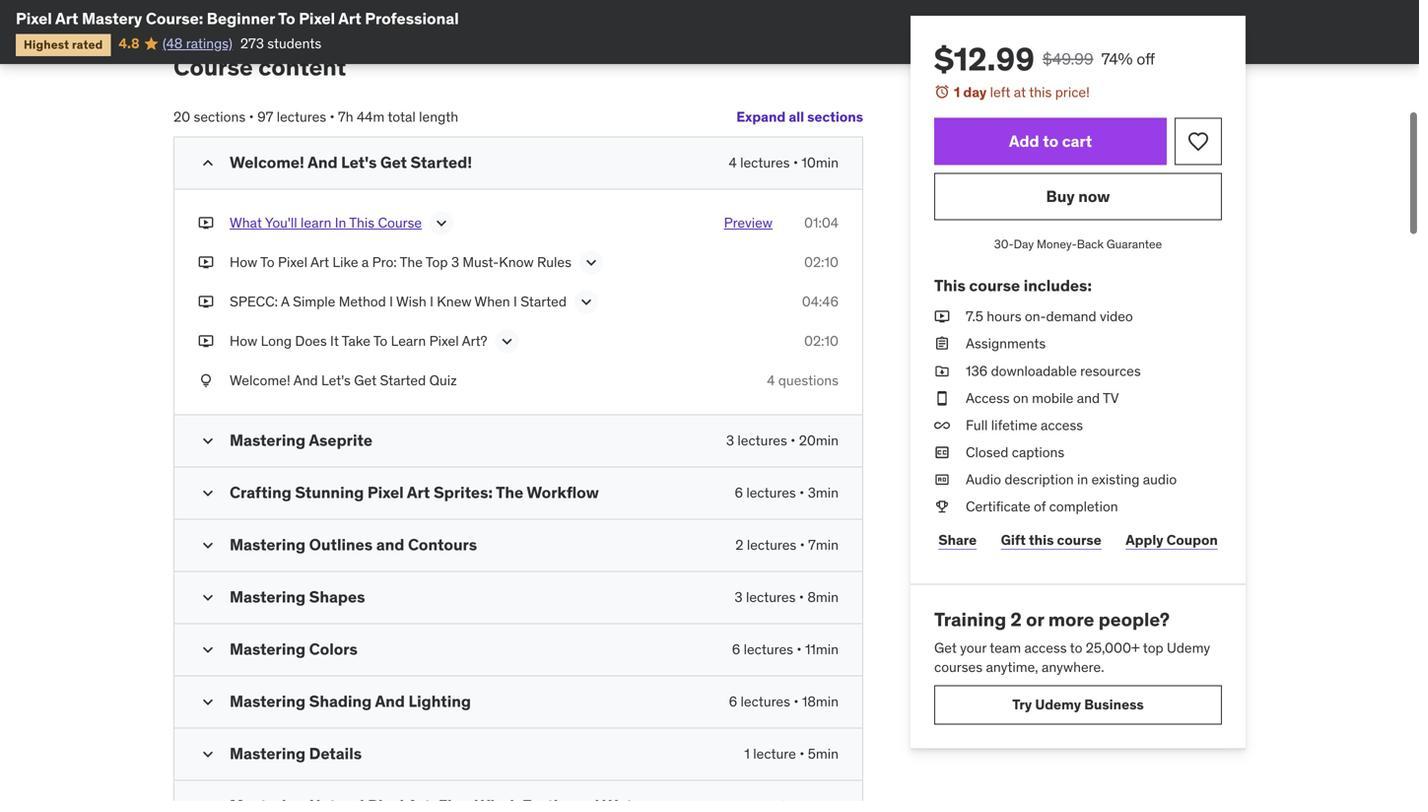 Task type: vqa. For each thing, say whether or not it's contained in the screenshot.


Task type: describe. For each thing, give the bounding box(es) containing it.
6 lectures • 18min
[[729, 693, 839, 711]]

audio
[[1143, 471, 1177, 489]]

lighting
[[409, 691, 471, 711]]

course content
[[173, 52, 346, 82]]

4 small image from the top
[[198, 797, 218, 801]]

• for mastering colors
[[797, 641, 802, 658]]

get inside the 'training 2 or more people? get your team access to 25,000+ top udemy courses anytime, anywhere.'
[[934, 639, 957, 657]]

training 2 or more people? get your team access to 25,000+ top udemy courses anytime, anywhere.
[[934, 608, 1211, 676]]

2 sections from the left
[[194, 108, 246, 126]]

mastering aseprite
[[230, 430, 373, 450]]

30-day money-back guarantee
[[994, 237, 1162, 252]]

certificate of completion
[[966, 498, 1118, 516]]

of
[[1034, 498, 1046, 516]]

pro:
[[372, 254, 397, 271]]

in
[[335, 214, 346, 232]]

welcome! and let's get started quiz
[[230, 372, 457, 390]]

a
[[362, 254, 369, 271]]

or
[[1026, 608, 1044, 631]]

know
[[499, 254, 534, 271]]

beginner
[[207, 8, 275, 29]]

pixel right stunning
[[368, 482, 404, 503]]

1 vertical spatial started
[[380, 372, 426, 390]]

and for started
[[293, 372, 318, 390]]

audio description in existing audio
[[966, 471, 1177, 489]]

people?
[[1099, 608, 1170, 631]]

136
[[966, 362, 988, 380]]

stunning
[[295, 482, 364, 503]]

1 for 1 lecture • 5min
[[745, 745, 750, 763]]

to inside button
[[1043, 131, 1059, 151]]

welcome! and let's get started!
[[230, 153, 472, 173]]

4 questions
[[767, 372, 839, 390]]

training
[[934, 608, 1007, 631]]

access inside the 'training 2 or more people? get your team access to 25,000+ top udemy courses anytime, anywhere.'
[[1025, 639, 1067, 657]]

0 horizontal spatial and
[[376, 535, 405, 555]]

2 lectures • 7min
[[736, 536, 839, 554]]

0 vertical spatial started
[[521, 293, 567, 311]]

highest
[[24, 37, 69, 52]]

buy now
[[1046, 186, 1110, 206]]

xsmall image for closed
[[934, 443, 950, 462]]

show lecture description image for started
[[577, 292, 596, 312]]

art left "like"
[[310, 254, 329, 271]]

2 this from the top
[[1029, 531, 1054, 549]]

lecture
[[753, 745, 796, 763]]

(48
[[163, 34, 183, 52]]

content
[[258, 52, 346, 82]]

3 for mastering aseprite
[[726, 432, 734, 449]]

small image for mastering outlines and contours
[[198, 536, 218, 555]]

1 for 1 day left at this price!
[[954, 83, 960, 101]]

includes:
[[1024, 275, 1092, 296]]

assignments
[[966, 335, 1046, 353]]

1 i from the left
[[389, 293, 393, 311]]

highest rated
[[24, 37, 103, 52]]

sprites:
[[434, 482, 493, 503]]

to for beginner
[[278, 8, 295, 29]]

0 vertical spatial access
[[1041, 416, 1083, 434]]

what
[[230, 214, 262, 232]]

add to cart
[[1009, 131, 1092, 151]]

day
[[1014, 237, 1034, 252]]

4 for 4 lectures • 10min
[[729, 154, 737, 172]]

10min
[[802, 154, 839, 172]]

4 for 4 questions
[[767, 372, 775, 390]]

74%
[[1102, 49, 1133, 69]]

1 vertical spatial course
[[1057, 531, 1102, 549]]

small image for crafting stunning pixel art sprites: the workflow
[[198, 483, 218, 503]]

small image for welcome! and let's get started!
[[198, 153, 218, 173]]

mastering for mastering aseprite
[[230, 430, 306, 450]]

must-
[[463, 254, 499, 271]]

2 vertical spatial and
[[375, 691, 405, 711]]

small image for mastering colors
[[198, 640, 218, 660]]

course:
[[146, 8, 203, 29]]

ratings)
[[186, 34, 232, 52]]

2 i from the left
[[430, 293, 434, 311]]

anywhere.
[[1042, 659, 1105, 676]]

20 sections • 97 lectures • 7h 44m total length
[[173, 108, 458, 126]]

what you'll learn in this course
[[230, 214, 422, 232]]

mastering for mastering shading and lighting
[[230, 691, 306, 711]]

you'll
[[265, 214, 297, 232]]

completion
[[1049, 498, 1118, 516]]

mastering for mastering outlines and contours
[[230, 535, 306, 555]]

273 students
[[240, 34, 322, 52]]

this inside what you'll learn in this course "button"
[[349, 214, 375, 232]]

5min
[[808, 745, 839, 763]]

closed captions
[[966, 444, 1065, 461]]

welcome! for welcome! and let's get started!
[[230, 153, 304, 173]]

02:10 for how long does it take to learn pixel art?
[[804, 332, 839, 350]]

7.5 hours on-demand video
[[966, 308, 1133, 325]]

workflow
[[527, 482, 599, 503]]

get for started!
[[380, 153, 407, 173]]

learn
[[301, 214, 332, 232]]

30-
[[994, 237, 1014, 252]]

0 vertical spatial course
[[173, 52, 253, 82]]

udemy inside try udemy business link
[[1035, 696, 1081, 714]]

try udemy business link
[[934, 685, 1222, 725]]

existing
[[1092, 471, 1140, 489]]

art up highest rated
[[55, 8, 78, 29]]

0 vertical spatial 2
[[736, 536, 744, 554]]

mastery
[[82, 8, 142, 29]]

closed
[[966, 444, 1009, 461]]

description
[[1005, 471, 1074, 489]]

method
[[339, 293, 386, 311]]

3min
[[808, 484, 839, 502]]

details
[[309, 744, 362, 764]]

wish
[[396, 293, 427, 311]]

3 i from the left
[[514, 293, 517, 311]]

mastering for mastering shapes
[[230, 587, 306, 607]]

does
[[295, 332, 327, 350]]

pixel up highest
[[16, 8, 52, 29]]

mastering outlines and contours
[[230, 535, 477, 555]]

colors
[[309, 639, 358, 659]]

share button
[[934, 521, 981, 560]]

• for mastering outlines and contours
[[800, 536, 805, 554]]

access on mobile and tv
[[966, 389, 1119, 407]]

and for started!
[[308, 153, 338, 173]]

preview
[[724, 214, 773, 232]]

long
[[261, 332, 292, 350]]

lectures right 97
[[277, 108, 326, 126]]

add
[[1009, 131, 1040, 151]]

professional
[[365, 8, 459, 29]]

1 horizontal spatial the
[[496, 482, 524, 503]]

show lecture description image for must-
[[581, 253, 601, 273]]

captions
[[1012, 444, 1065, 461]]

6 for lighting
[[729, 693, 737, 711]]

pixel art mastery course: beginner to pixel art professional
[[16, 8, 459, 29]]

small image for mastering aseprite
[[198, 431, 218, 451]]

try udemy business
[[1013, 696, 1144, 714]]



Task type: locate. For each thing, give the bounding box(es) containing it.
1 horizontal spatial to
[[278, 8, 295, 29]]

small image for mastering shapes
[[198, 588, 218, 608]]

course down ratings)
[[173, 52, 253, 82]]

7min
[[808, 536, 839, 554]]

0 horizontal spatial udemy
[[1035, 696, 1081, 714]]

udemy right try
[[1035, 696, 1081, 714]]

lectures for mastering aseprite
[[738, 432, 787, 449]]

(48 ratings)
[[163, 34, 232, 52]]

xsmall image
[[934, 307, 950, 326], [198, 332, 214, 351], [934, 443, 950, 462], [934, 470, 950, 490], [934, 498, 950, 517]]

0 vertical spatial 02:10
[[804, 254, 839, 271]]

97
[[257, 108, 273, 126]]

• left 3min
[[800, 484, 805, 502]]

to
[[278, 8, 295, 29], [260, 254, 275, 271], [373, 332, 388, 350]]

1 vertical spatial welcome!
[[230, 372, 290, 390]]

0 horizontal spatial to
[[260, 254, 275, 271]]

let's for started
[[321, 372, 351, 390]]

small image
[[198, 536, 218, 555], [198, 640, 218, 660], [198, 745, 218, 764], [198, 797, 218, 801]]

lectures left 11min in the right bottom of the page
[[744, 641, 793, 658]]

0 vertical spatial welcome!
[[230, 153, 304, 173]]

2 mastering from the top
[[230, 535, 306, 555]]

1 vertical spatial udemy
[[1035, 696, 1081, 714]]

1 vertical spatial 6
[[732, 641, 740, 658]]

1 horizontal spatial get
[[380, 153, 407, 173]]

the left the top
[[400, 254, 423, 271]]

and left tv
[[1077, 389, 1100, 407]]

welcome! down long
[[230, 372, 290, 390]]

mastering up crafting
[[230, 430, 306, 450]]

demand
[[1046, 308, 1097, 325]]

total
[[388, 108, 416, 126]]

7h 44m
[[338, 108, 385, 126]]

udemy inside the 'training 2 or more people? get your team access to 25,000+ top udemy courses anytime, anywhere.'
[[1167, 639, 1211, 657]]

• left 10min on the top right
[[793, 154, 798, 172]]

0 vertical spatial to
[[1043, 131, 1059, 151]]

1 horizontal spatial this
[[934, 275, 966, 296]]

2 horizontal spatial to
[[373, 332, 388, 350]]

course down 'completion'
[[1057, 531, 1102, 549]]

knew
[[437, 293, 472, 311]]

0 vertical spatial 1
[[954, 83, 960, 101]]

18min
[[802, 693, 839, 711]]

4 small image from the top
[[198, 588, 218, 608]]

3 for mastering shapes
[[735, 588, 743, 606]]

2 left or
[[1011, 608, 1022, 631]]

0 horizontal spatial to
[[1043, 131, 1059, 151]]

course
[[969, 275, 1020, 296], [1057, 531, 1102, 549]]

day
[[963, 83, 987, 101]]

xsmall image left 7.5
[[934, 307, 950, 326]]

xsmall image for 7.5
[[934, 307, 950, 326]]

1 horizontal spatial 2
[[1011, 608, 1022, 631]]

lectures for mastering outlines and contours
[[747, 536, 797, 554]]

crafting stunning pixel art sprites: the workflow
[[230, 482, 599, 503]]

buy
[[1046, 186, 1075, 206]]

course up hours
[[969, 275, 1020, 296]]

started!
[[411, 153, 472, 173]]

xsmall image left long
[[198, 332, 214, 351]]

1 day left at this price!
[[954, 83, 1090, 101]]

downloadable
[[991, 362, 1077, 380]]

i left wish
[[389, 293, 393, 311]]

course inside "button"
[[378, 214, 422, 232]]

2 inside the 'training 2 or more people? get your team access to 25,000+ top udemy courses anytime, anywhere.'
[[1011, 608, 1022, 631]]

0 vertical spatial 4
[[729, 154, 737, 172]]

pixel left art?
[[429, 332, 459, 350]]

show lecture description image right the when
[[577, 292, 596, 312]]

anytime,
[[986, 659, 1039, 676]]

0 horizontal spatial get
[[354, 372, 377, 390]]

apply coupon
[[1126, 531, 1218, 549]]

lectures for mastering shapes
[[746, 588, 796, 606]]

and right outlines
[[376, 535, 405, 555]]

welcome! down 97
[[230, 153, 304, 173]]

6
[[735, 484, 743, 502], [732, 641, 740, 658], [729, 693, 737, 711]]

and right shading
[[375, 691, 405, 711]]

to left "cart" in the top right of the page
[[1043, 131, 1059, 151]]

how for how to pixel art like a pro: the top 3 must-know rules
[[230, 254, 257, 271]]

lectures left 7min
[[747, 536, 797, 554]]

• left 7min
[[800, 536, 805, 554]]

cart
[[1062, 131, 1092, 151]]

1 how from the top
[[230, 254, 257, 271]]

how down what
[[230, 254, 257, 271]]

1 small image from the top
[[198, 536, 218, 555]]

1 horizontal spatial started
[[521, 293, 567, 311]]

xsmall image for audio
[[934, 470, 950, 490]]

0 horizontal spatial the
[[400, 254, 423, 271]]

4 mastering from the top
[[230, 639, 306, 659]]

0 horizontal spatial course
[[173, 52, 253, 82]]

get up courses
[[934, 639, 957, 657]]

sections right all
[[807, 108, 863, 125]]

1 vertical spatial and
[[376, 535, 405, 555]]

lectures left 3min
[[747, 484, 796, 502]]

1 welcome! from the top
[[230, 153, 304, 173]]

• for mastering shapes
[[799, 588, 804, 606]]

mastering down mastering shapes
[[230, 639, 306, 659]]

• left "8min"
[[799, 588, 804, 606]]

this right the gift at bottom
[[1029, 531, 1054, 549]]

price!
[[1055, 83, 1090, 101]]

mastering for mastering colors
[[230, 639, 306, 659]]

• left 97
[[249, 108, 254, 126]]

0 vertical spatial and
[[1077, 389, 1100, 407]]

xsmall image left audio
[[934, 470, 950, 490]]

4 lectures • 10min
[[729, 154, 839, 172]]

students
[[267, 34, 322, 52]]

alarm image
[[934, 84, 950, 100]]

resources
[[1080, 362, 1141, 380]]

1 vertical spatial how
[[230, 332, 257, 350]]

show lecture description image
[[497, 332, 517, 352]]

1 horizontal spatial course
[[378, 214, 422, 232]]

this right at
[[1029, 83, 1052, 101]]

• for mastering shading and lighting
[[794, 693, 799, 711]]

access
[[966, 389, 1010, 407]]

apply coupon button
[[1122, 521, 1222, 560]]

3 lectures • 20min
[[726, 432, 839, 449]]

3 up 6 lectures • 11min
[[735, 588, 743, 606]]

1 horizontal spatial to
[[1070, 639, 1083, 657]]

take
[[342, 332, 371, 350]]

show lecture description image right rules
[[581, 253, 601, 273]]

• left 20min at the right of page
[[791, 432, 796, 449]]

0 vertical spatial 3
[[451, 254, 459, 271]]

6 for art
[[735, 484, 743, 502]]

sections inside dropdown button
[[807, 108, 863, 125]]

3 small image from the top
[[198, 483, 218, 503]]

1 this from the top
[[1029, 83, 1052, 101]]

to up specc:
[[260, 254, 275, 271]]

on
[[1013, 389, 1029, 407]]

share
[[939, 531, 977, 549]]

0 vertical spatial get
[[380, 153, 407, 173]]

02:10 down 04:46
[[804, 332, 839, 350]]

• left 5min
[[800, 745, 805, 763]]

get down how long does it take to learn pixel art?
[[354, 372, 377, 390]]

specc: a simple method i wish i knew when i started
[[230, 293, 567, 311]]

get
[[380, 153, 407, 173], [354, 372, 377, 390], [934, 639, 957, 657]]

lectures left 20min at the right of page
[[738, 432, 787, 449]]

2 vertical spatial 3
[[735, 588, 743, 606]]

0 horizontal spatial 4
[[729, 154, 737, 172]]

3 right the top
[[451, 254, 459, 271]]

how for how long does it take to learn pixel art?
[[230, 332, 257, 350]]

pixel up a
[[278, 254, 307, 271]]

expand
[[737, 108, 786, 125]]

on-
[[1025, 308, 1046, 325]]

welcome! for welcome! and let's get started quiz
[[230, 372, 290, 390]]

1 small image from the top
[[198, 153, 218, 173]]

1 sections from the left
[[807, 108, 863, 125]]

and
[[1077, 389, 1100, 407], [376, 535, 405, 555]]

1 vertical spatial let's
[[321, 372, 351, 390]]

1 vertical spatial and
[[293, 372, 318, 390]]

0 horizontal spatial this
[[349, 214, 375, 232]]

full
[[966, 416, 988, 434]]

mastering up mastering colors
[[230, 587, 306, 607]]

outlines
[[309, 535, 373, 555]]

1 horizontal spatial 4
[[767, 372, 775, 390]]

wishlist image
[[1187, 130, 1210, 153]]

your
[[960, 639, 987, 657]]

mobile
[[1032, 389, 1074, 407]]

5 small image from the top
[[198, 692, 218, 712]]

1 vertical spatial to
[[1070, 639, 1083, 657]]

rules
[[537, 254, 572, 271]]

• for welcome! and let's get started!
[[793, 154, 798, 172]]

to for take
[[373, 332, 388, 350]]

3 left 20min at the right of page
[[726, 432, 734, 449]]

quiz
[[429, 372, 457, 390]]

xsmall image for certificate
[[934, 498, 950, 517]]

1 horizontal spatial 1
[[954, 83, 960, 101]]

mastering details
[[230, 744, 362, 764]]

2 up 3 lectures • 8min
[[736, 536, 744, 554]]

1 vertical spatial to
[[260, 254, 275, 271]]

1 vertical spatial get
[[354, 372, 377, 390]]

show lecture description image up the top
[[432, 214, 452, 233]]

hours
[[987, 308, 1022, 325]]

xsmall image up share
[[934, 498, 950, 517]]

started down learn
[[380, 372, 426, 390]]

i right wish
[[430, 293, 434, 311]]

1 vertical spatial this
[[1029, 531, 1054, 549]]

mastering shapes
[[230, 587, 365, 607]]

2 welcome! from the top
[[230, 372, 290, 390]]

let's for started!
[[341, 153, 377, 173]]

02:10 down 01:04
[[804, 254, 839, 271]]

buy now button
[[934, 173, 1222, 220]]

to right take
[[373, 332, 388, 350]]

small image for mastering details
[[198, 745, 218, 764]]

course up how to pixel art like a pro: the top 3 must-know rules
[[378, 214, 422, 232]]

0 vertical spatial the
[[400, 254, 423, 271]]

this
[[1029, 83, 1052, 101], [1029, 531, 1054, 549]]

1 left lecture
[[745, 745, 750, 763]]

length
[[419, 108, 458, 126]]

1 horizontal spatial course
[[1057, 531, 1102, 549]]

1 right alarm 'icon'
[[954, 83, 960, 101]]

1 02:10 from the top
[[804, 254, 839, 271]]

add to cart button
[[934, 118, 1167, 165]]

access down "mobile"
[[1041, 416, 1083, 434]]

let's
[[341, 153, 377, 173], [321, 372, 351, 390]]

5 mastering from the top
[[230, 691, 306, 711]]

to up 273 students
[[278, 8, 295, 29]]

2 how from the top
[[230, 332, 257, 350]]

small image for mastering shading and lighting
[[198, 692, 218, 712]]

a
[[281, 293, 290, 311]]

left
[[990, 83, 1011, 101]]

02:10 for how to pixel art like a pro: the top 3 must-know rules
[[804, 254, 839, 271]]

0 vertical spatial let's
[[341, 153, 377, 173]]

0 vertical spatial 6
[[735, 484, 743, 502]]

3 mastering from the top
[[230, 587, 306, 607]]

1 horizontal spatial and
[[1077, 389, 1100, 407]]

udemy right top
[[1167, 639, 1211, 657]]

this course includes:
[[934, 275, 1092, 296]]

access down or
[[1025, 639, 1067, 657]]

1 horizontal spatial udemy
[[1167, 639, 1211, 657]]

tv
[[1103, 389, 1119, 407]]

1 vertical spatial 1
[[745, 745, 750, 763]]

0 vertical spatial this
[[1029, 83, 1052, 101]]

• left 7h 44m
[[330, 108, 335, 126]]

0 vertical spatial how
[[230, 254, 257, 271]]

• left 11min in the right bottom of the page
[[797, 641, 802, 658]]

0 vertical spatial show lecture description image
[[432, 214, 452, 233]]

rated
[[72, 37, 103, 52]]

1 vertical spatial the
[[496, 482, 524, 503]]

the right sprites:
[[496, 482, 524, 503]]

4
[[729, 154, 737, 172], [767, 372, 775, 390]]

0 vertical spatial this
[[349, 214, 375, 232]]

2 vertical spatial get
[[934, 639, 957, 657]]

2 02:10 from the top
[[804, 332, 839, 350]]

to inside the 'training 2 or more people? get your team access to 25,000+ top udemy courses anytime, anywhere.'
[[1070, 639, 1083, 657]]

6 mastering from the top
[[230, 744, 306, 764]]

1 horizontal spatial i
[[430, 293, 434, 311]]

lectures for welcome! and let's get started!
[[740, 154, 790, 172]]

get for started
[[354, 372, 377, 390]]

xsmall image left closed
[[934, 443, 950, 462]]

1 vertical spatial course
[[378, 214, 422, 232]]

small image
[[198, 153, 218, 173], [198, 431, 218, 451], [198, 483, 218, 503], [198, 588, 218, 608], [198, 692, 218, 712]]

2 small image from the top
[[198, 640, 218, 660]]

0 horizontal spatial course
[[969, 275, 1020, 296]]

0 vertical spatial course
[[969, 275, 1020, 296]]

4 down expand
[[729, 154, 737, 172]]

i right the when
[[514, 293, 517, 311]]

art left the professional
[[338, 8, 361, 29]]

and down the 20 sections • 97 lectures • 7h 44m total length
[[308, 153, 338, 173]]

0 vertical spatial to
[[278, 8, 295, 29]]

started down rules
[[521, 293, 567, 311]]

to up anywhere.
[[1070, 639, 1083, 657]]

• for crafting stunning pixel art sprites: the workflow
[[800, 484, 805, 502]]

0 horizontal spatial started
[[380, 372, 426, 390]]

welcome!
[[230, 153, 304, 173], [230, 372, 290, 390]]

back
[[1077, 237, 1104, 252]]

let's down the it
[[321, 372, 351, 390]]

0 horizontal spatial i
[[389, 293, 393, 311]]

let's down 7h 44m
[[341, 153, 377, 173]]

3 lectures • 8min
[[735, 588, 839, 606]]

2 horizontal spatial get
[[934, 639, 957, 657]]

shading
[[309, 691, 372, 711]]

0 horizontal spatial sections
[[194, 108, 246, 126]]

1 vertical spatial 4
[[767, 372, 775, 390]]

all
[[789, 108, 804, 125]]

• for mastering details
[[800, 745, 805, 763]]

get down total
[[380, 153, 407, 173]]

lectures for crafting stunning pixel art sprites: the workflow
[[747, 484, 796, 502]]

business
[[1084, 696, 1144, 714]]

mastering down mastering colors
[[230, 691, 306, 711]]

1 vertical spatial show lecture description image
[[581, 253, 601, 273]]

simple
[[293, 293, 335, 311]]

lectures down expand
[[740, 154, 790, 172]]

shapes
[[309, 587, 365, 607]]

6 down 3 lectures • 20min
[[735, 484, 743, 502]]

pixel
[[16, 8, 52, 29], [299, 8, 335, 29], [278, 254, 307, 271], [429, 332, 459, 350], [368, 482, 404, 503]]

expand all sections button
[[737, 97, 863, 137]]

1 vertical spatial 3
[[726, 432, 734, 449]]

xsmall image
[[198, 214, 214, 233], [198, 253, 214, 272], [198, 292, 214, 312], [934, 334, 950, 354], [934, 362, 950, 381], [198, 371, 214, 391], [934, 389, 950, 408], [934, 416, 950, 435]]

mastering for mastering details
[[230, 744, 306, 764]]

0 horizontal spatial 2
[[736, 536, 744, 554]]

01:04
[[804, 214, 839, 232]]

2 vertical spatial to
[[373, 332, 388, 350]]

started
[[521, 293, 567, 311], [380, 372, 426, 390]]

and down "does"
[[293, 372, 318, 390]]

1 vertical spatial access
[[1025, 639, 1067, 657]]

2 small image from the top
[[198, 431, 218, 451]]

4 left questions
[[767, 372, 775, 390]]

mastering down crafting
[[230, 535, 306, 555]]

6 down 6 lectures • 11min
[[729, 693, 737, 711]]

more
[[1049, 608, 1095, 631]]

art left sprites:
[[407, 482, 430, 503]]

2 horizontal spatial i
[[514, 293, 517, 311]]

mastering
[[230, 430, 306, 450], [230, 535, 306, 555], [230, 587, 306, 607], [230, 639, 306, 659], [230, 691, 306, 711], [230, 744, 306, 764]]

gift
[[1001, 531, 1026, 549]]

pixel up "students"
[[299, 8, 335, 29]]

3 small image from the top
[[198, 745, 218, 764]]

2 vertical spatial 6
[[729, 693, 737, 711]]

how left long
[[230, 332, 257, 350]]

lectures left "8min"
[[746, 588, 796, 606]]

lectures up lecture
[[741, 693, 790, 711]]

0 horizontal spatial 1
[[745, 745, 750, 763]]

mastering shading and lighting
[[230, 691, 471, 711]]

0 vertical spatial udemy
[[1167, 639, 1211, 657]]

6 up 6 lectures • 18min
[[732, 641, 740, 658]]

apply
[[1126, 531, 1164, 549]]

lectures for mastering colors
[[744, 641, 793, 658]]

mastering left details
[[230, 744, 306, 764]]

0 vertical spatial and
[[308, 153, 338, 173]]

sections right 20
[[194, 108, 246, 126]]

1 vertical spatial 02:10
[[804, 332, 839, 350]]

1 mastering from the top
[[230, 430, 306, 450]]

contours
[[408, 535, 477, 555]]

off
[[1137, 49, 1155, 69]]

at
[[1014, 83, 1026, 101]]

show lecture description image
[[432, 214, 452, 233], [581, 253, 601, 273], [577, 292, 596, 312]]

audio
[[966, 471, 1001, 489]]

• for mastering aseprite
[[791, 432, 796, 449]]

3
[[451, 254, 459, 271], [726, 432, 734, 449], [735, 588, 743, 606]]

lectures for mastering shading and lighting
[[741, 693, 790, 711]]

6 lectures • 3min
[[735, 484, 839, 502]]

1 vertical spatial 2
[[1011, 608, 1022, 631]]

• left 18min
[[794, 693, 799, 711]]

top
[[426, 254, 448, 271]]

what you'll learn in this course button
[[230, 214, 422, 237]]

1 vertical spatial this
[[934, 275, 966, 296]]

2 vertical spatial show lecture description image
[[577, 292, 596, 312]]

1 horizontal spatial sections
[[807, 108, 863, 125]]



